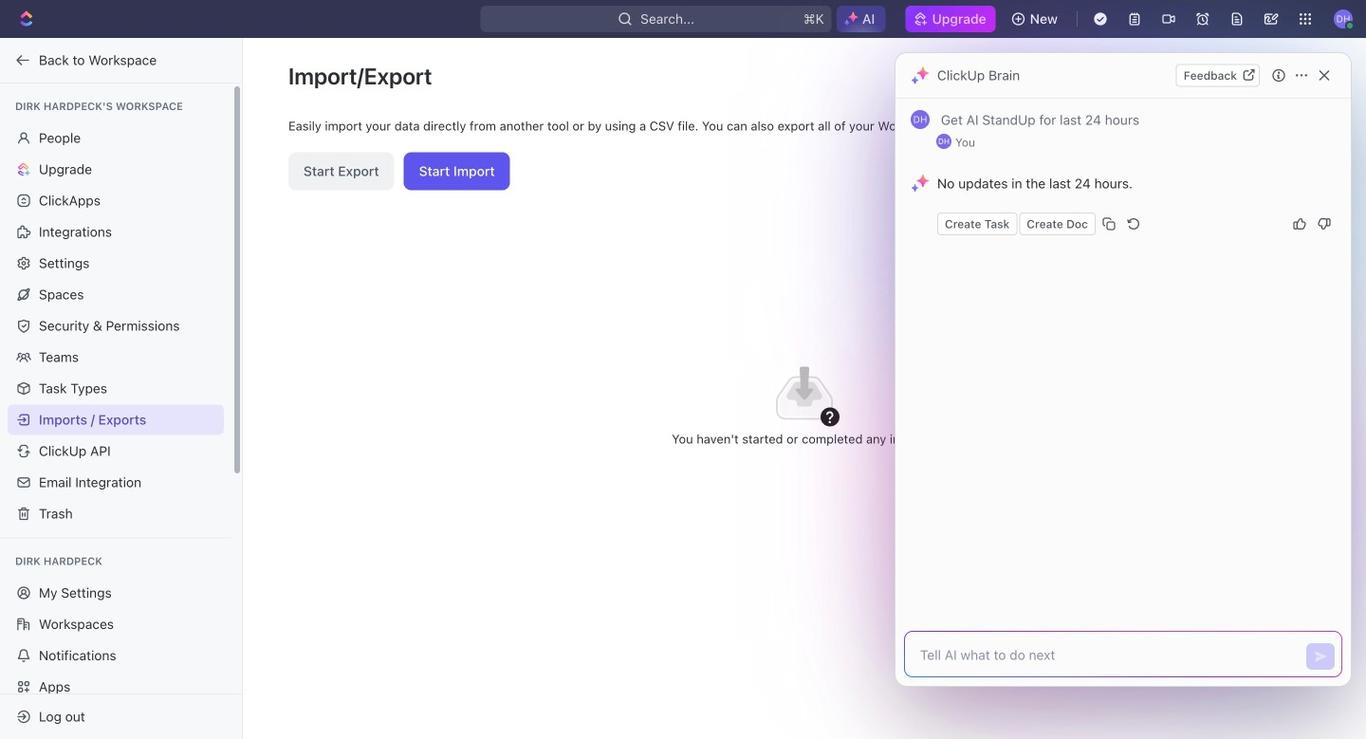 Task type: locate. For each thing, give the bounding box(es) containing it.
Tell AI what to do next text field
[[921, 645, 1281, 665]]



Task type: vqa. For each thing, say whether or not it's contained in the screenshot.
Whiteboards
no



